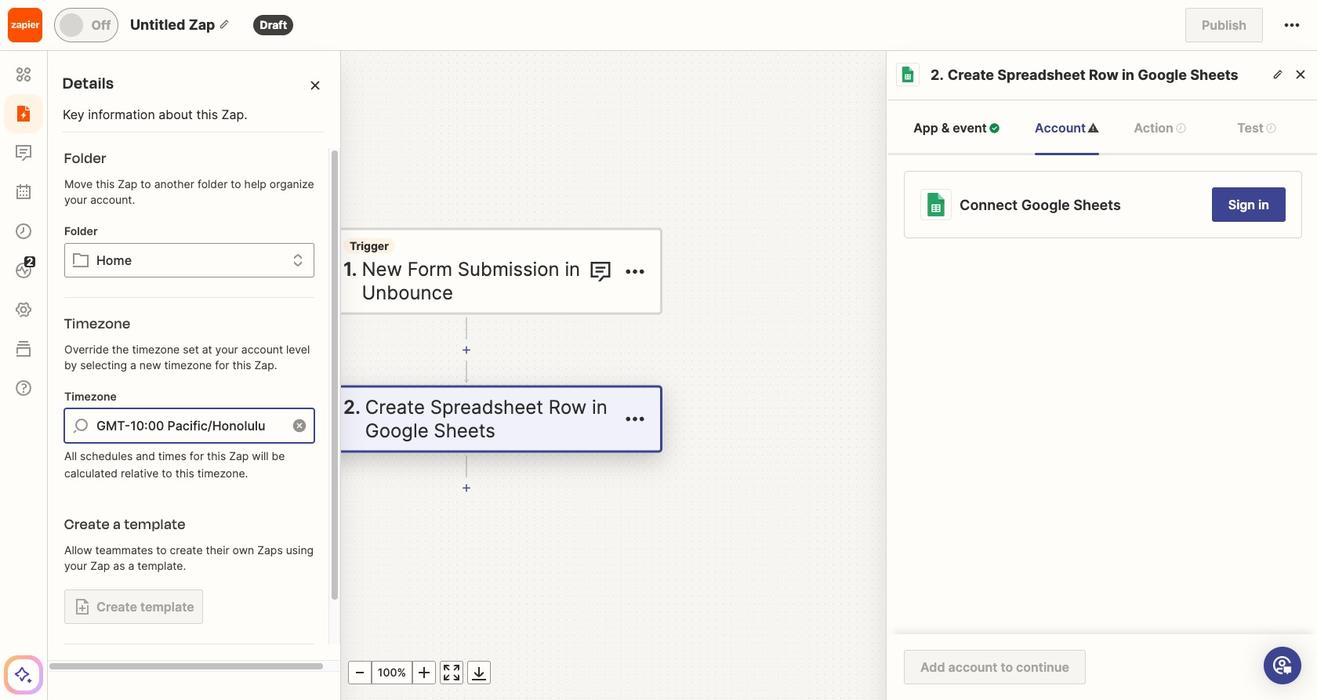 Task type: locate. For each thing, give the bounding box(es) containing it.
action button
[[1119, 100, 1203, 155]]

1 vertical spatial template
[[140, 599, 194, 615]]

0 horizontal spatial sheets
[[434, 419, 496, 442]]

for inside "all schedules and times for this zap will be calculated relative to this timezone."
[[190, 449, 204, 463]]

account right add on the bottom of the page
[[949, 660, 998, 675]]

0 horizontal spatial google
[[365, 419, 429, 442]]

to inside allow teammates to create their own zaps using your zap as a template.
[[156, 543, 167, 557]]

100 % left zoom in icon
[[378, 666, 406, 679]]

google sheets logo image
[[900, 67, 916, 82], [925, 193, 948, 216], [289, 404, 320, 435]]

2 vertical spatial a
[[128, 559, 134, 572]]

2 100 from the left
[[378, 666, 397, 679]]

0 vertical spatial the
[[115, 70, 139, 93]]

timezone.
[[197, 467, 248, 480]]

template inside button
[[140, 599, 194, 615]]

0 vertical spatial template
[[124, 514, 186, 535]]

untitled
[[130, 16, 185, 33]]

incomplete image for 2. create spreadsheet row in google sheets
[[315, 390, 333, 409]]

untitled zap
[[130, 16, 215, 33]]

building
[[143, 117, 190, 133]]

account left the level
[[241, 343, 283, 356]]

incomplete element for trigger 1. new form submission in unbounce
[[315, 233, 333, 251]]

1 horizontal spatial google
[[1022, 196, 1070, 213]]

to up first
[[220, 98, 232, 114]]

0 vertical spatial google sheets logo image
[[900, 67, 916, 82]]

2 vertical spatial incomplete image
[[315, 390, 333, 409]]

1 horizontal spatial zap.
[[255, 358, 277, 372]]

spreadsheet
[[998, 67, 1086, 83], [430, 396, 543, 418]]

zap
[[189, 16, 215, 33], [71, 136, 93, 151], [118, 177, 138, 191], [229, 449, 249, 463], [90, 559, 110, 572]]

1 horizontal spatial 2
[[135, 136, 143, 151]]

zoom in image
[[122, 664, 140, 682]]

for up the choose a timezone text box
[[215, 358, 229, 372]]

timezone
[[64, 314, 131, 334], [64, 390, 117, 403]]

create a template
[[64, 514, 186, 535]]

1 vertical spatial incomplete element
[[315, 233, 333, 251]]

1 horizontal spatial account
[[949, 660, 998, 675]]

incomplete element
[[1088, 122, 1100, 134], [315, 233, 333, 251], [315, 390, 333, 409]]

1 horizontal spatial row
[[1089, 67, 1119, 83]]

0 horizontal spatial zoom level percentage element
[[78, 661, 119, 685]]

1 folder from the top
[[64, 148, 107, 169]]

timezone
[[132, 343, 180, 356], [164, 358, 212, 372]]

off
[[91, 17, 111, 33]]

key
[[63, 107, 85, 122]]

0 horizontal spatial 100 %
[[85, 666, 113, 679]]

move
[[64, 177, 93, 191]]

to up template.
[[156, 543, 167, 557]]

app & event
[[914, 120, 987, 136]]

account inside override the timezone set at your account level by selecting a new timezone for this zap.
[[241, 343, 283, 356]]

1 vertical spatial zap.
[[255, 358, 277, 372]]

the inside override the timezone set at your account level by selecting a new timezone for this zap.
[[112, 343, 129, 356]]

1 horizontal spatial google sheets logo image
[[900, 67, 916, 82]]

1 vertical spatial 2.
[[344, 396, 361, 418]]

create template
[[96, 599, 194, 615]]

100 % left zoom in image
[[85, 666, 113, 679]]

1 horizontal spatial for
[[215, 358, 229, 372]]

the up selecting
[[112, 343, 129, 356]]

to down times
[[162, 467, 172, 480]]

create
[[170, 543, 203, 557]]

folder up home
[[64, 224, 98, 238]]

your inside override the timezone set at your account level by selecting a new timezone for this zap.
[[215, 343, 238, 356]]

to
[[220, 98, 232, 114], [141, 177, 151, 191], [231, 177, 241, 191], [162, 467, 172, 480], [156, 543, 167, 557], [1001, 660, 1013, 675]]

in inside button
[[1259, 197, 1270, 213]]

1 vertical spatial folder
[[64, 224, 98, 238]]

continue
[[1017, 660, 1070, 675]]

all
[[64, 449, 77, 463]]

export to image image
[[176, 664, 195, 682], [470, 664, 489, 682]]

folder
[[198, 177, 228, 191]]

home
[[96, 253, 132, 268]]

create inside button
[[96, 599, 137, 615]]

1 horizontal spatial spreadsheet
[[998, 67, 1086, 83]]

fit to view image
[[442, 664, 461, 682]]

for right times
[[190, 449, 204, 463]]

0 horizontal spatial about
[[106, 117, 140, 133]]

your inside learn the basics get everything you need to know about building your first zap in just 2 minutes.
[[194, 117, 220, 133]]

0 horizontal spatial 2
[[26, 255, 33, 268]]

submission
[[458, 258, 560, 280]]

your down move
[[64, 193, 87, 206]]

test
[[1238, 120, 1264, 136]]

unbounce logo image
[[289, 246, 320, 277]]

action
[[1135, 120, 1174, 136]]

the for learn
[[115, 70, 139, 93]]

indeterminate element for test
[[1266, 122, 1278, 134]]

new
[[139, 358, 161, 372]]

the
[[115, 70, 139, 93], [112, 343, 129, 356]]

indeterminate element
[[1176, 122, 1187, 134], [1266, 122, 1278, 134]]

zap inside allow teammates to create their own zaps using your zap as a template.
[[90, 559, 110, 572]]

to left 'continue'
[[1001, 660, 1013, 675]]

connect
[[960, 196, 1018, 213]]

zap up "account."
[[118, 177, 138, 191]]

add account to continue button
[[904, 650, 1086, 685]]

% left zoom in image
[[104, 666, 113, 679]]

0 vertical spatial a
[[130, 358, 136, 372]]

zoom level percentage element left zoom in icon
[[372, 661, 413, 685]]

1 horizontal spatial 2.
[[931, 67, 944, 83]]

app
[[914, 120, 939, 136]]

0 horizontal spatial account
[[241, 343, 283, 356]]

2.
[[931, 67, 944, 83], [344, 396, 361, 418]]

for
[[215, 358, 229, 372], [190, 449, 204, 463]]

2 inside learn the basics get everything you need to know about building your first zap in just 2 minutes.
[[135, 136, 143, 151]]

to left another
[[141, 177, 151, 191]]

your
[[194, 117, 220, 133], [64, 193, 87, 206], [215, 343, 238, 356], [64, 559, 87, 572]]

export to image image right fit to view icon
[[470, 664, 489, 682]]

0 vertical spatial google
[[1138, 67, 1187, 83]]

1.
[[344, 258, 357, 280]]

zoom level percentage element left zoom in image
[[78, 661, 119, 685]]

sign in
[[1229, 197, 1270, 213]]

100 left zoom in icon
[[378, 666, 397, 679]]

1 horizontal spatial indeterminate element
[[1266, 122, 1278, 134]]

learn
[[71, 70, 111, 93]]

0 horizontal spatial zoom out image
[[57, 664, 76, 682]]

2 vertical spatial sheets
[[434, 419, 496, 442]]

allow
[[64, 543, 92, 557]]

this inside move this zap to another folder to help organize your account.
[[96, 177, 115, 191]]

in inside 2. create spreadsheet row in google sheets
[[592, 396, 608, 418]]

template.
[[137, 559, 186, 572]]

timezone up override
[[64, 314, 131, 334]]

0 horizontal spatial indeterminate element
[[1176, 122, 1187, 134]]

know
[[71, 117, 102, 133]]

0 vertical spatial account
[[241, 343, 283, 356]]

0 vertical spatial for
[[215, 358, 229, 372]]

this
[[196, 107, 218, 122], [96, 177, 115, 191], [232, 358, 251, 372], [207, 449, 226, 463], [175, 467, 194, 480]]

indeterminate element right test
[[1266, 122, 1278, 134]]

zoom out image left zoom in image
[[57, 664, 76, 682]]

timezone down set
[[164, 358, 212, 372]]

100 %
[[85, 666, 113, 679], [378, 666, 406, 679]]

0 vertical spatial 2
[[135, 136, 143, 151]]

None field
[[64, 409, 315, 443]]

by
[[64, 358, 77, 372]]

create for create template
[[96, 599, 137, 615]]

about
[[159, 107, 193, 122], [106, 117, 140, 133]]

1 vertical spatial incomplete image
[[315, 233, 333, 251]]

test button
[[1222, 100, 1293, 155]]

%
[[104, 666, 113, 679], [397, 666, 406, 679]]

template up teammates
[[124, 514, 186, 535]]

a right the 'as'
[[128, 559, 134, 572]]

zoom out image
[[57, 664, 76, 682], [351, 664, 369, 682]]

100
[[85, 666, 104, 679], [378, 666, 397, 679]]

1 vertical spatial google
[[1022, 196, 1070, 213]]

export to image image right fit to view image
[[176, 664, 195, 682]]

your down need on the top
[[194, 117, 220, 133]]

1 horizontal spatial zoom level percentage element
[[372, 661, 413, 685]]

0 horizontal spatial google sheets logo image
[[289, 404, 320, 435]]

2 vertical spatial incomplete element
[[315, 390, 333, 409]]

your right at
[[215, 343, 238, 356]]

the inside learn the basics get everything you need to know about building your first zap in just 2 minutes.
[[115, 70, 139, 93]]

1 vertical spatial 2
[[26, 255, 33, 268]]

1 vertical spatial account
[[949, 660, 998, 675]]

1 100 from the left
[[85, 666, 104, 679]]

you
[[162, 98, 183, 114]]

1 vertical spatial row
[[549, 396, 587, 418]]

1 horizontal spatial %
[[397, 666, 406, 679]]

calculated
[[64, 467, 118, 480]]

2 vertical spatial google
[[365, 419, 429, 442]]

2 % from the left
[[397, 666, 406, 679]]

your inside allow teammates to create their own zaps using your zap as a template.
[[64, 559, 87, 572]]

add
[[921, 660, 945, 675]]

1 vertical spatial spreadsheet
[[430, 396, 543, 418]]

0 vertical spatial folder
[[64, 148, 107, 169]]

timezone up new
[[132, 343, 180, 356]]

minutes.
[[147, 136, 197, 151]]

indeterminate element inside test button
[[1266, 122, 1278, 134]]

publish button
[[1186, 8, 1264, 42]]

trigger 1. new form submission in unbounce
[[344, 239, 581, 304]]

timezone down selecting
[[64, 390, 117, 403]]

0 horizontal spatial export to image image
[[176, 664, 195, 682]]

sheets
[[1191, 67, 1239, 83], [1074, 196, 1121, 213], [434, 419, 496, 442]]

your inside move this zap to another folder to help organize your account.
[[64, 193, 87, 206]]

0 vertical spatial 2.
[[931, 67, 944, 83]]

1 100 % from the left
[[85, 666, 113, 679]]

1 horizontal spatial export to image image
[[470, 664, 489, 682]]

google inside 2. create spreadsheet row in google sheets
[[365, 419, 429, 442]]

zap left the 'as'
[[90, 559, 110, 572]]

% left zoom in icon
[[397, 666, 406, 679]]

need
[[187, 98, 217, 114]]

2 vertical spatial google sheets logo image
[[289, 404, 320, 435]]

1 vertical spatial timezone
[[64, 390, 117, 403]]

incomplete image
[[1088, 122, 1100, 134], [315, 233, 333, 251], [315, 390, 333, 409]]

zap left will
[[229, 449, 249, 463]]

zoom out image left zoom in icon
[[351, 664, 369, 682]]

a left new
[[130, 358, 136, 372]]

2 horizontal spatial sheets
[[1191, 67, 1239, 83]]

0 vertical spatial timezone
[[64, 314, 131, 334]]

2 export to image image from the left
[[470, 664, 489, 682]]

0 vertical spatial zap.
[[222, 107, 248, 122]]

0 horizontal spatial %
[[104, 666, 113, 679]]

to inside button
[[1001, 660, 1013, 675]]

own
[[233, 543, 254, 557]]

1 vertical spatial the
[[112, 343, 129, 356]]

row
[[1089, 67, 1119, 83], [549, 396, 587, 418]]

0 vertical spatial spreadsheet
[[998, 67, 1086, 83]]

the for override
[[112, 343, 129, 356]]

100 left zoom in image
[[85, 666, 104, 679]]

key information about this zap.
[[63, 107, 248, 122]]

the up 'everything'
[[115, 70, 139, 93]]

folder up move
[[64, 148, 107, 169]]

0 horizontal spatial for
[[190, 449, 204, 463]]

complete element
[[989, 122, 1001, 134]]

1 indeterminate element from the left
[[1176, 122, 1187, 134]]

watch video button
[[71, 161, 180, 184]]

0 horizontal spatial row
[[549, 396, 587, 418]]

1 horizontal spatial zoom out image
[[351, 664, 369, 682]]

1 export to image image from the left
[[176, 664, 195, 682]]

1 vertical spatial google sheets logo image
[[925, 193, 948, 216]]

video
[[139, 165, 173, 180]]

indeterminate element right action
[[1176, 122, 1187, 134]]

2 zoom out image from the left
[[351, 664, 369, 682]]

0 vertical spatial incomplete image
[[1088, 122, 1100, 134]]

your down allow
[[64, 559, 87, 572]]

0 horizontal spatial 100
[[85, 666, 104, 679]]

create
[[948, 67, 995, 83], [365, 396, 425, 418], [64, 514, 110, 535], [96, 599, 137, 615]]

a up teammates
[[113, 514, 121, 535]]

1 horizontal spatial 100 %
[[378, 666, 406, 679]]

0 horizontal spatial 2.
[[344, 396, 361, 418]]

account
[[241, 343, 283, 356], [949, 660, 998, 675]]

google
[[1138, 67, 1187, 83], [1022, 196, 1070, 213], [365, 419, 429, 442]]

1 horizontal spatial 100
[[378, 666, 397, 679]]

google sheets logo image up app
[[900, 67, 916, 82]]

2. inside 2. create spreadsheet row in google sheets
[[344, 396, 361, 418]]

template down template.
[[140, 599, 194, 615]]

2. for 2. create spreadsheet row in google sheets
[[344, 396, 361, 418]]

1 vertical spatial for
[[190, 449, 204, 463]]

1 zoom out image from the left
[[57, 664, 76, 682]]

google sheets logo image down the level
[[289, 404, 320, 435]]

indeterminate element inside action button
[[1176, 122, 1187, 134]]

2 horizontal spatial google sheets logo image
[[925, 193, 948, 216]]

List of items field
[[64, 243, 315, 278]]

2 indeterminate element from the left
[[1266, 122, 1278, 134]]

0 vertical spatial sheets
[[1191, 67, 1239, 83]]

spreadsheet inside 2. create spreadsheet row in google sheets
[[430, 396, 543, 418]]

zoom level percentage element
[[78, 661, 119, 685], [372, 661, 413, 685]]

1 horizontal spatial sheets
[[1074, 196, 1121, 213]]

google sheets logo image left connect
[[925, 193, 948, 216]]

indeterminate element for action
[[1176, 122, 1187, 134]]

1 % from the left
[[104, 666, 113, 679]]

0 vertical spatial incomplete element
[[1088, 122, 1100, 134]]

0 horizontal spatial spreadsheet
[[430, 396, 543, 418]]

organize
[[270, 177, 314, 191]]

zap down the know
[[71, 136, 93, 151]]

zap.
[[222, 107, 248, 122], [255, 358, 277, 372]]



Task type: vqa. For each thing, say whether or not it's contained in the screenshot.
rightmost Facebook
no



Task type: describe. For each thing, give the bounding box(es) containing it.
zaps
[[257, 543, 283, 557]]

fit to view image
[[149, 664, 168, 682]]

to left help
[[231, 177, 241, 191]]

using
[[286, 543, 314, 557]]

incomplete image for trigger 1. new form submission in unbounce
[[315, 233, 333, 251]]

create spreadsheet row in google sheets
[[948, 67, 1239, 83]]

create template button
[[64, 590, 203, 624]]

get
[[71, 98, 92, 114]]

sign
[[1229, 197, 1256, 213]]

schedules
[[80, 449, 133, 463]]

incomplete image inside the account 'link'
[[1088, 122, 1100, 134]]

and
[[136, 449, 155, 463]]

teammates
[[95, 543, 153, 557]]

indeterminate image
[[1176, 122, 1187, 134]]

2 100 % from the left
[[378, 666, 406, 679]]

0 vertical spatial row
[[1089, 67, 1119, 83]]

all schedules and times for this zap will be calculated relative to this timezone.
[[64, 449, 285, 480]]

publish
[[1202, 17, 1247, 33]]

account
[[1035, 120, 1086, 136]]

1 horizontal spatial about
[[159, 107, 193, 122]]

at
[[202, 343, 212, 356]]

relative
[[121, 467, 159, 480]]

draft
[[260, 18, 287, 31]]

be
[[272, 449, 285, 463]]

in inside learn the basics get everything you need to know about building your first zap in just 2 minutes.
[[97, 136, 107, 151]]

incomplete element inside the account 'link'
[[1088, 122, 1100, 134]]

for inside override the timezone set at your account level by selecting a new timezone for this zap.
[[215, 358, 229, 372]]

2 timezone from the top
[[64, 390, 117, 403]]

1 vertical spatial timezone
[[164, 358, 212, 372]]

1 zoom level percentage element from the left
[[78, 661, 119, 685]]

their
[[206, 543, 230, 557]]

learn the basics get everything you need to know about building your first zap in just 2 minutes.
[[71, 70, 247, 151]]

another
[[154, 177, 194, 191]]

1 vertical spatial a
[[113, 514, 121, 535]]

2. create spreadsheet row in google sheets
[[344, 396, 608, 442]]

2 zoom level percentage element from the left
[[372, 661, 413, 685]]

just
[[111, 136, 132, 151]]

sheets inside 2. create spreadsheet row in google sheets
[[434, 419, 496, 442]]

will
[[252, 449, 269, 463]]

100 for first zoom level percentage element from left
[[85, 666, 104, 679]]

2 inside editor sidebar element
[[26, 255, 33, 268]]

information
[[88, 107, 155, 122]]

app & event link
[[914, 100, 1001, 155]]

account link
[[1035, 100, 1100, 155]]

indeterminate image
[[1266, 122, 1278, 134]]

add account to continue
[[921, 660, 1070, 675]]

100 for 1st zoom level percentage element from the right
[[378, 666, 397, 679]]

zap inside "all schedules and times for this zap will be calculated relative to this timezone."
[[229, 449, 249, 463]]

this inside override the timezone set at your account level by selecting a new timezone for this zap.
[[232, 358, 251, 372]]

allow teammates to create their own zaps using your zap as a template.
[[64, 543, 314, 572]]

connect google sheets
[[960, 196, 1121, 213]]

0 horizontal spatial zap.
[[222, 107, 248, 122]]

watch
[[97, 165, 136, 180]]

&
[[942, 120, 950, 136]]

trigger
[[350, 239, 389, 252]]

basics
[[142, 70, 190, 93]]

create inside 2. create spreadsheet row in google sheets
[[365, 396, 425, 418]]

help
[[244, 177, 267, 191]]

in inside trigger 1. new form submission in unbounce
[[565, 258, 581, 280]]

a inside override the timezone set at your account level by selecting a new timezone for this zap.
[[130, 358, 136, 372]]

override the timezone set at your account level by selecting a new timezone for this zap.
[[64, 343, 310, 372]]

unbounce
[[362, 281, 453, 304]]

a inside allow teammates to create their own zaps using your zap as a template.
[[128, 559, 134, 572]]

open intercom messenger image
[[1274, 656, 1293, 675]]

home button
[[96, 244, 282, 277]]

zap. inside override the timezone set at your account level by selecting a new timezone for this zap.
[[255, 358, 277, 372]]

2. for 2.
[[931, 67, 944, 83]]

first
[[224, 117, 247, 133]]

create for create spreadsheet row in google sheets
[[948, 67, 995, 83]]

selecting
[[80, 358, 127, 372]]

zap inside move this zap to another folder to help organize your account.
[[118, 177, 138, 191]]

watch video
[[97, 165, 173, 180]]

editor sidebar element
[[4, 51, 43, 695]]

as
[[113, 559, 125, 572]]

times
[[158, 449, 187, 463]]

2 horizontal spatial google
[[1138, 67, 1187, 83]]

Choose a timezone text field
[[96, 409, 285, 442]]

set
[[183, 343, 199, 356]]

details
[[63, 72, 114, 95]]

zap inside learn the basics get everything you need to know about building your first zap in just 2 minutes.
[[71, 136, 93, 151]]

complete image
[[989, 122, 1001, 134]]

zoom in image
[[415, 664, 434, 682]]

incomplete element for 2. create spreadsheet row in google sheets
[[315, 390, 333, 409]]

2 folder from the top
[[64, 224, 98, 238]]

move this zap to another folder to help organize your account.
[[64, 177, 314, 206]]

1 timezone from the top
[[64, 314, 131, 334]]

account inside button
[[949, 660, 998, 675]]

new
[[362, 258, 402, 280]]

override
[[64, 343, 109, 356]]

level
[[286, 343, 310, 356]]

zap right untitled on the left top
[[189, 16, 215, 33]]

everything
[[95, 98, 158, 114]]

sign in button
[[1212, 187, 1286, 222]]

about inside learn the basics get everything you need to know about building your first zap in just 2 minutes.
[[106, 117, 140, 133]]

event
[[953, 120, 987, 136]]

to inside "all schedules and times for this zap will be calculated relative to this timezone."
[[162, 467, 172, 480]]

create for create a template
[[64, 514, 110, 535]]

1 vertical spatial sheets
[[1074, 196, 1121, 213]]

0 vertical spatial timezone
[[132, 343, 180, 356]]

to inside learn the basics get everything you need to know about building your first zap in just 2 minutes.
[[220, 98, 232, 114]]

row inside 2. create spreadsheet row in google sheets
[[549, 396, 587, 418]]

form
[[408, 258, 453, 280]]

account.
[[90, 193, 135, 206]]



